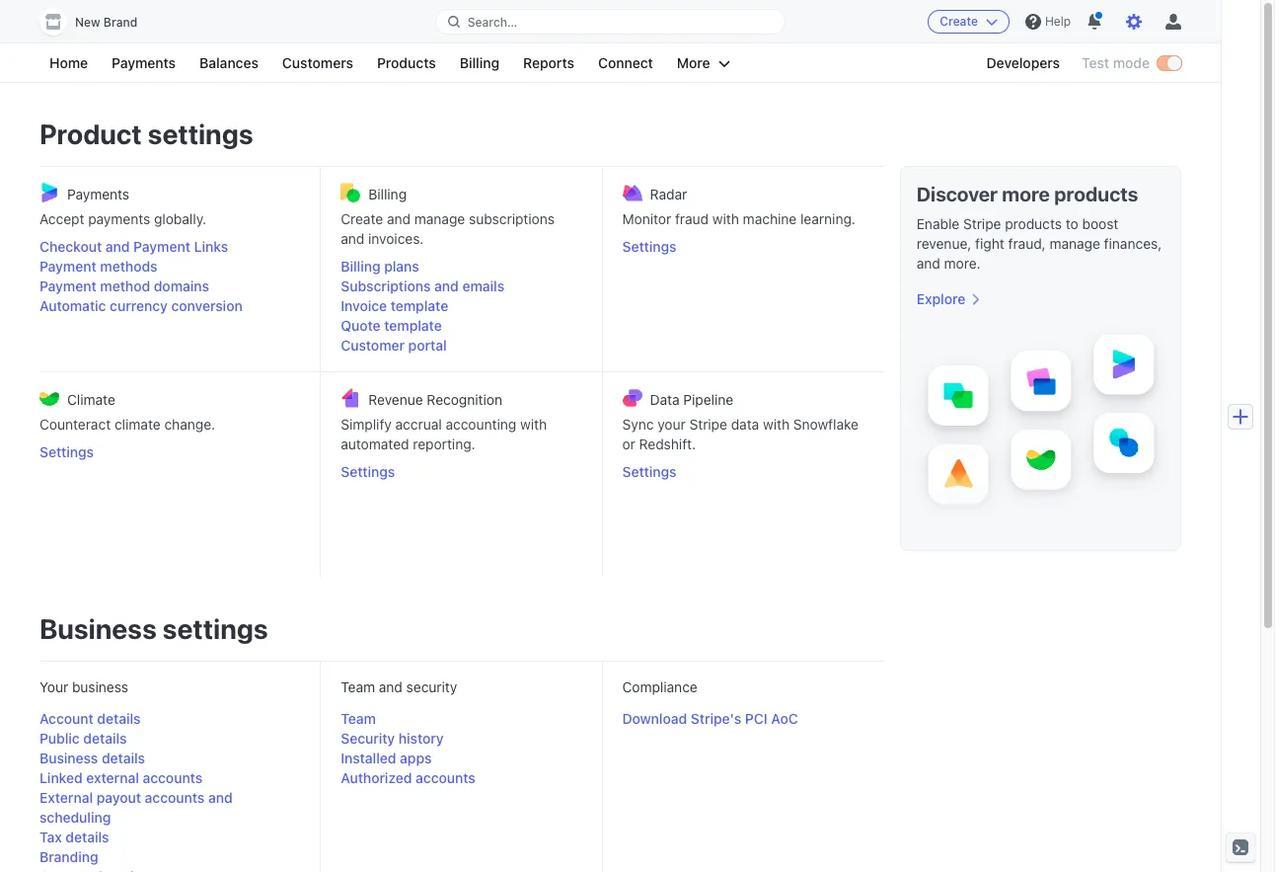 Task type: vqa. For each thing, say whether or not it's contained in the screenshot.
Advance
no



Task type: describe. For each thing, give the bounding box(es) containing it.
monitor
[[623, 210, 672, 227]]

and inside account details public details business details linked external accounts external payout accounts and scheduling tax details branding
[[208, 789, 233, 806]]

simplify accrual accounting with automated reporting.
[[341, 416, 547, 452]]

climate
[[115, 416, 161, 433]]

home link
[[40, 51, 98, 75]]

explore button
[[917, 289, 982, 309]]

security history link
[[341, 729, 444, 749]]

connect
[[598, 54, 654, 71]]

redshift.
[[640, 436, 696, 452]]

settings for monitor fraud with machine learning.
[[623, 238, 677, 255]]

automatic currency conversion link
[[40, 296, 300, 316]]

0 vertical spatial payment
[[134, 238, 191, 255]]

learning.
[[801, 210, 856, 227]]

data pipeline
[[650, 391, 734, 407]]

linked external accounts link
[[40, 768, 203, 788]]

settings link for change.
[[40, 442, 300, 462]]

and inside "discover more products enable stripe products to boost revenue, fight fraud, manage finances, and more."
[[917, 255, 941, 272]]

globally.
[[154, 210, 207, 227]]

scheduling
[[40, 809, 111, 826]]

billing plans subscriptions and emails invoice template quote template customer portal
[[341, 258, 505, 354]]

1 vertical spatial payments
[[67, 185, 129, 202]]

settings for product settings
[[148, 118, 253, 150]]

developers link
[[977, 51, 1071, 75]]

Search… search field
[[436, 9, 785, 34]]

create for create and manage subscriptions and invoices.
[[341, 210, 383, 227]]

branding link
[[40, 847, 98, 867]]

business details link
[[40, 749, 145, 768]]

aoc
[[772, 710, 799, 727]]

checkout and payment links payment methods payment method domains automatic currency conversion
[[40, 238, 243, 314]]

invoices.
[[368, 230, 424, 247]]

authorized accounts link
[[341, 768, 476, 788]]

pipeline
[[684, 391, 734, 407]]

your
[[658, 416, 686, 433]]

simplify
[[341, 416, 392, 433]]

enable
[[917, 215, 960, 232]]

snowflake
[[794, 416, 859, 433]]

revenue recognition
[[369, 391, 503, 407]]

reporting.
[[413, 436, 476, 452]]

payment method domains link
[[40, 277, 300, 296]]

revenue
[[369, 391, 423, 407]]

1 business from the top
[[40, 612, 157, 645]]

team and security
[[341, 678, 458, 695]]

pci
[[746, 710, 768, 727]]

settings for simplify accrual accounting with automated reporting.
[[341, 463, 395, 480]]

monitor fraud with machine learning.
[[623, 210, 856, 227]]

settings for counteract climate change.
[[40, 443, 94, 460]]

products link
[[367, 51, 446, 75]]

products
[[377, 54, 436, 71]]

0 vertical spatial billing
[[460, 54, 500, 71]]

new
[[75, 15, 100, 30]]

help
[[1046, 14, 1072, 29]]

external
[[86, 769, 139, 786]]

emails
[[463, 278, 505, 294]]

counteract
[[40, 416, 111, 433]]

0 vertical spatial template
[[391, 297, 449, 314]]

recognition
[[427, 391, 503, 407]]

details down business
[[97, 710, 141, 727]]

and inside checkout and payment links payment methods payment method domains automatic currency conversion
[[106, 238, 130, 255]]

external payout accounts and scheduling link
[[40, 788, 300, 828]]

with inside sync your stripe data with snowflake or redshift.
[[763, 416, 790, 433]]

payment methods link
[[40, 257, 300, 277]]

team for team and security
[[341, 678, 375, 695]]

developers
[[987, 54, 1061, 71]]

explore
[[917, 290, 966, 307]]

details up business details link
[[83, 730, 127, 747]]

business settings
[[40, 612, 268, 645]]

new brand
[[75, 15, 137, 30]]

installed
[[341, 750, 397, 766]]

more
[[677, 54, 711, 71]]

help button
[[1018, 6, 1079, 38]]

create button
[[929, 10, 1010, 34]]

accept
[[40, 210, 84, 227]]

payout
[[97, 789, 141, 806]]

history
[[399, 730, 444, 747]]

quote template link
[[341, 316, 582, 336]]

reports link
[[514, 51, 585, 75]]

portal
[[409, 337, 447, 354]]

automated
[[341, 436, 409, 452]]

payments link
[[102, 51, 186, 75]]

1 vertical spatial products
[[1006, 215, 1063, 232]]

boost
[[1083, 215, 1119, 232]]

radar
[[650, 185, 688, 202]]

product settings
[[40, 118, 253, 150]]

customers
[[282, 54, 354, 71]]

methods
[[100, 258, 158, 275]]

download
[[623, 710, 688, 727]]

product
[[40, 118, 142, 150]]

customer portal link
[[341, 336, 582, 356]]

details up linked external accounts link
[[102, 750, 145, 766]]

details down scheduling
[[66, 829, 109, 845]]



Task type: locate. For each thing, give the bounding box(es) containing it.
discover more products section
[[900, 166, 1182, 551]]

settings link down sync your stripe data with snowflake or redshift.
[[623, 462, 865, 482]]

with inside simplify accrual accounting with automated reporting.
[[520, 416, 547, 433]]

business up linked
[[40, 750, 98, 766]]

1 vertical spatial business
[[40, 750, 98, 766]]

products up the 'fraud,'
[[1006, 215, 1063, 232]]

payment up automatic on the left of the page
[[40, 278, 96, 294]]

create
[[940, 14, 979, 29], [341, 210, 383, 227]]

customers link
[[272, 51, 363, 75]]

payment
[[134, 238, 191, 255], [40, 258, 96, 275], [40, 278, 96, 294]]

1 vertical spatial payment
[[40, 258, 96, 275]]

payments
[[112, 54, 176, 71], [67, 185, 129, 202]]

details
[[97, 710, 141, 727], [83, 730, 127, 747], [102, 750, 145, 766], [66, 829, 109, 845]]

security
[[407, 678, 458, 695]]

discover more products enable stripe products to boost revenue, fight fraud, manage finances, and more.
[[917, 183, 1163, 272]]

mode
[[1114, 54, 1151, 71]]

settings down automated
[[341, 463, 395, 480]]

0 vertical spatial payments
[[112, 54, 176, 71]]

settings for sync your stripe data with snowflake or redshift.
[[623, 463, 677, 480]]

products up boost
[[1055, 183, 1139, 205]]

payments inside payments link
[[112, 54, 176, 71]]

accrual
[[396, 416, 442, 433]]

1 vertical spatial team
[[341, 710, 376, 727]]

manage inside "discover more products enable stripe products to boost revenue, fight fraud, manage finances, and more."
[[1050, 235, 1101, 252]]

account details public details business details linked external accounts external payout accounts and scheduling tax details branding
[[40, 710, 233, 865]]

create and manage subscriptions and invoices.
[[341, 210, 555, 247]]

0 horizontal spatial with
[[520, 416, 547, 433]]

1 team from the top
[[341, 678, 375, 695]]

accounts down apps
[[416, 769, 476, 786]]

fraud,
[[1009, 235, 1047, 252]]

fraud
[[675, 210, 709, 227]]

authorized
[[341, 769, 412, 786]]

accounts inside team security history installed apps authorized accounts
[[416, 769, 476, 786]]

payments up payments
[[67, 185, 129, 202]]

stripe inside "discover more products enable stripe products to boost revenue, fight fraud, manage finances, and more."
[[964, 215, 1002, 232]]

manage inside "create and manage subscriptions and invoices."
[[415, 210, 465, 227]]

team up team link
[[341, 678, 375, 695]]

settings link for accounting
[[341, 462, 582, 482]]

2 vertical spatial payment
[[40, 278, 96, 294]]

0 horizontal spatial manage
[[415, 210, 465, 227]]

plans
[[384, 258, 420, 275]]

account
[[40, 710, 94, 727]]

1 vertical spatial settings
[[163, 612, 268, 645]]

settings
[[148, 118, 253, 150], [163, 612, 268, 645]]

search…
[[468, 14, 518, 29]]

team for team security history installed apps authorized accounts
[[341, 710, 376, 727]]

connect link
[[589, 51, 664, 75]]

team up "security"
[[341, 710, 376, 727]]

0 horizontal spatial create
[[341, 210, 383, 227]]

accept payments globally.
[[40, 210, 207, 227]]

test mode
[[1082, 54, 1151, 71]]

create up developers link
[[940, 14, 979, 29]]

business up business
[[40, 612, 157, 645]]

currency
[[110, 297, 168, 314]]

apps
[[400, 750, 432, 766]]

billing plans link
[[341, 257, 582, 277]]

conversion
[[171, 297, 243, 314]]

Search… text field
[[436, 9, 785, 34]]

accounts up external payout accounts and scheduling link
[[143, 769, 203, 786]]

create for create
[[940, 14, 979, 29]]

and inside billing plans subscriptions and emails invoice template quote template customer portal
[[435, 278, 459, 294]]

more
[[1003, 183, 1051, 205]]

links
[[194, 238, 228, 255]]

0 horizontal spatial stripe
[[690, 416, 728, 433]]

with right accounting on the top left of page
[[520, 416, 547, 433]]

brand
[[104, 15, 137, 30]]

2 team from the top
[[341, 710, 376, 727]]

team security history installed apps authorized accounts
[[341, 710, 476, 786]]

more.
[[945, 255, 981, 272]]

create inside "create and manage subscriptions and invoices."
[[341, 210, 383, 227]]

method
[[100, 278, 150, 294]]

1 horizontal spatial create
[[940, 14, 979, 29]]

tax details link
[[40, 828, 109, 847]]

or
[[623, 436, 636, 452]]

billing
[[460, 54, 500, 71], [369, 185, 407, 202], [341, 258, 381, 275]]

1 horizontal spatial stripe
[[964, 215, 1002, 232]]

reports
[[523, 54, 575, 71]]

payment down checkout at the left top of the page
[[40, 258, 96, 275]]

and
[[387, 210, 411, 227], [341, 230, 365, 247], [106, 238, 130, 255], [917, 255, 941, 272], [435, 278, 459, 294], [379, 678, 403, 695], [208, 789, 233, 806]]

0 vertical spatial settings
[[148, 118, 253, 150]]

stripe's
[[691, 710, 742, 727]]

billing up subscriptions
[[341, 258, 381, 275]]

compliance
[[623, 678, 698, 695]]

finances,
[[1105, 235, 1163, 252]]

manage
[[415, 210, 465, 227], [1050, 235, 1101, 252]]

stripe up fight
[[964, 215, 1002, 232]]

2 vertical spatial billing
[[341, 258, 381, 275]]

to
[[1066, 215, 1079, 232]]

template up portal
[[384, 317, 442, 334]]

accounting
[[446, 416, 517, 433]]

branding
[[40, 848, 98, 865]]

counteract climate change.
[[40, 416, 215, 433]]

settings link down monitor fraud with machine learning. on the top of the page
[[623, 237, 865, 257]]

0 vertical spatial business
[[40, 612, 157, 645]]

settings link down change.
[[40, 442, 300, 462]]

payments
[[88, 210, 150, 227]]

1 vertical spatial billing
[[369, 185, 407, 202]]

0 vertical spatial team
[[341, 678, 375, 695]]

2 horizontal spatial with
[[763, 416, 790, 433]]

billing down search…
[[460, 54, 500, 71]]

0 vertical spatial stripe
[[964, 215, 1002, 232]]

1 horizontal spatial manage
[[1050, 235, 1101, 252]]

sync your stripe data with snowflake or redshift.
[[623, 416, 859, 452]]

1 horizontal spatial with
[[713, 210, 740, 227]]

1 vertical spatial create
[[341, 210, 383, 227]]

billing inside billing plans subscriptions and emails invoice template quote template customer portal
[[341, 258, 381, 275]]

1 vertical spatial manage
[[1050, 235, 1101, 252]]

tax
[[40, 829, 62, 845]]

download stripe's pci aoc
[[623, 710, 799, 727]]

billing link
[[450, 51, 510, 75]]

fight
[[976, 235, 1005, 252]]

billing up invoices.
[[369, 185, 407, 202]]

payments down brand
[[112, 54, 176, 71]]

checkout and payment links link
[[40, 237, 300, 257]]

1 vertical spatial stripe
[[690, 416, 728, 433]]

quote
[[341, 317, 381, 334]]

with right data
[[763, 416, 790, 433]]

subscriptions
[[469, 210, 555, 227]]

invoice template link
[[341, 296, 582, 316]]

template
[[391, 297, 449, 314], [384, 317, 442, 334]]

balances link
[[190, 51, 269, 75]]

0 vertical spatial products
[[1055, 183, 1139, 205]]

stripe down pipeline
[[690, 416, 728, 433]]

2 business from the top
[[40, 750, 98, 766]]

settings link for with
[[623, 237, 865, 257]]

account details link
[[40, 709, 141, 729]]

installed apps link
[[341, 749, 432, 768]]

1 vertical spatial template
[[384, 317, 442, 334]]

your
[[40, 678, 68, 695]]

team inside team security history installed apps authorized accounts
[[341, 710, 376, 727]]

create inside button
[[940, 14, 979, 29]]

settings down 'redshift.'
[[623, 463, 677, 480]]

0 vertical spatial manage
[[415, 210, 465, 227]]

more button
[[667, 51, 740, 75]]

business inside account details public details business details linked external accounts external payout accounts and scheduling tax details branding
[[40, 750, 98, 766]]

business
[[72, 678, 128, 695]]

settings down counteract
[[40, 443, 94, 460]]

sync
[[623, 416, 654, 433]]

create up invoices.
[[341, 210, 383, 227]]

security
[[341, 730, 395, 747]]

template down subscriptions
[[391, 297, 449, 314]]

accounts right payout
[[145, 789, 205, 806]]

manage down to
[[1050, 235, 1101, 252]]

settings link for stripe
[[623, 462, 865, 482]]

0 vertical spatial create
[[940, 14, 979, 29]]

stripe inside sync your stripe data with snowflake or redshift.
[[690, 416, 728, 433]]

manage up invoices.
[[415, 210, 465, 227]]

settings for business settings
[[163, 612, 268, 645]]

settings link down reporting.
[[341, 462, 582, 482]]

team link
[[341, 709, 376, 729]]

your business
[[40, 678, 128, 695]]

test
[[1082, 54, 1110, 71]]

settings down monitor
[[623, 238, 677, 255]]

payment up payment methods "link"
[[134, 238, 191, 255]]

data
[[732, 416, 760, 433]]

discover
[[917, 183, 998, 205]]

with right fraud
[[713, 210, 740, 227]]

public details link
[[40, 729, 127, 749]]



